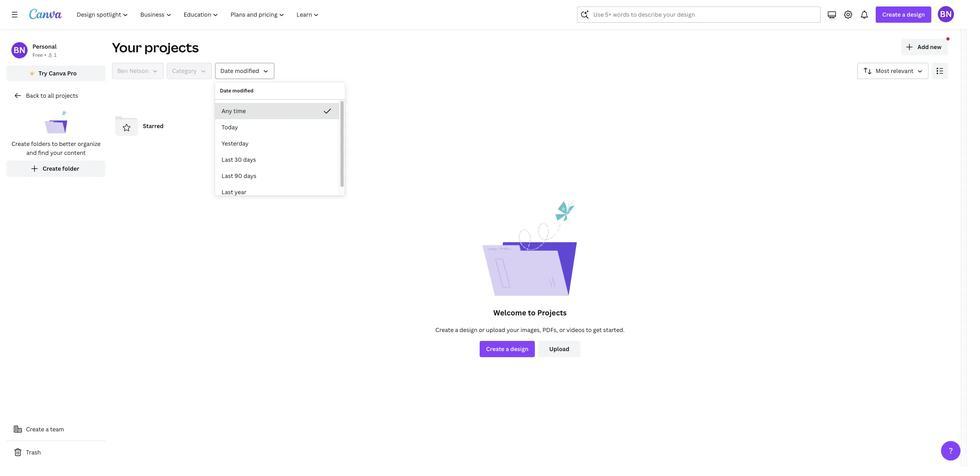 Task type: describe. For each thing, give the bounding box(es) containing it.
0 horizontal spatial projects
[[56, 92, 78, 99]]

modified inside date modified button
[[235, 67, 259, 75]]

new
[[930, 43, 941, 51]]

better
[[59, 140, 76, 148]]

date modified inside button
[[220, 67, 259, 75]]

last for last 90 days
[[222, 172, 233, 180]]

to inside create folders to better organize and find your content
[[52, 140, 58, 148]]

create inside dropdown button
[[882, 11, 901, 18]]

date inside button
[[220, 67, 233, 75]]

Category button
[[167, 63, 212, 79]]

your
[[112, 39, 142, 56]]

ben nelson element
[[11, 42, 28, 58]]

organize
[[78, 140, 101, 148]]

category
[[172, 67, 197, 75]]

create a team
[[26, 426, 64, 433]]

try canva pro button
[[6, 66, 106, 81]]

to left all
[[40, 92, 46, 99]]

content
[[64, 149, 86, 157]]

list box containing any time
[[215, 103, 339, 200]]

upload
[[549, 345, 569, 353]]

last year
[[222, 188, 246, 196]]

ben nelson image for ben nelson element
[[11, 42, 28, 58]]

yesterday option
[[215, 136, 339, 152]]

try canva pro
[[39, 69, 77, 77]]

relevant
[[891, 67, 913, 75]]

create a design for create a design dropdown button on the right of the page
[[882, 11, 925, 18]]

top level navigation element
[[71, 6, 326, 23]]

1 vertical spatial date modified
[[220, 87, 254, 94]]

create folder
[[43, 165, 79, 172]]

design for create a design button
[[510, 345, 528, 353]]

days for last 30 days
[[243, 156, 256, 164]]

any time option
[[215, 103, 339, 119]]

year
[[234, 188, 246, 196]]

personal
[[32, 43, 57, 50]]

last 90 days
[[222, 172, 256, 180]]

create a design or upload your images, pdfs, or videos to get started.
[[435, 326, 625, 334]]

nelson
[[129, 67, 148, 75]]

to up "images,"
[[528, 308, 536, 318]]

trash link
[[6, 445, 106, 461]]

any time
[[222, 107, 246, 115]]

welcome to projects
[[493, 308, 567, 318]]

create a design button
[[480, 341, 535, 358]]

upload button
[[538, 341, 580, 358]]

free
[[32, 52, 43, 58]]

yesterday button
[[215, 136, 339, 152]]

ben nelson image for 'bn' popup button on the right of page
[[938, 6, 954, 22]]

Owner button
[[112, 63, 163, 79]]

find
[[38, 149, 49, 157]]

a inside button
[[506, 345, 509, 353]]

today option
[[215, 119, 339, 136]]

back to all projects
[[26, 92, 78, 99]]

1 or from the left
[[479, 326, 485, 334]]



Task type: vqa. For each thing, say whether or not it's contained in the screenshot.
the "Any time"
yes



Task type: locate. For each thing, give the bounding box(es) containing it.
1 horizontal spatial create a design
[[882, 11, 925, 18]]

last inside last 30 days button
[[222, 156, 233, 164]]

last inside last year button
[[222, 188, 233, 196]]

list box
[[215, 103, 339, 200]]

date right category "button"
[[220, 67, 233, 75]]

to left get
[[586, 326, 592, 334]]

•
[[44, 52, 46, 58]]

last 30 days button
[[215, 152, 339, 168]]

create a design inside button
[[486, 345, 528, 353]]

0 vertical spatial your
[[50, 149, 63, 157]]

1 horizontal spatial projects
[[144, 39, 199, 56]]

0 vertical spatial design
[[907, 11, 925, 18]]

last year button
[[215, 184, 339, 200]]

1 vertical spatial last
[[222, 172, 233, 180]]

all
[[48, 92, 54, 99]]

0 horizontal spatial or
[[479, 326, 485, 334]]

add new
[[918, 43, 941, 51]]

create inside 'button'
[[26, 426, 44, 433]]

back to all projects link
[[6, 88, 106, 104]]

2 vertical spatial last
[[222, 188, 233, 196]]

0 horizontal spatial ben nelson image
[[11, 42, 28, 58]]

welcome
[[493, 308, 526, 318]]

add new button
[[901, 39, 948, 55]]

2 or from the left
[[559, 326, 565, 334]]

last for last year
[[222, 188, 233, 196]]

last for last 30 days
[[222, 156, 233, 164]]

last 90 days option
[[215, 168, 339, 184]]

projects up category
[[144, 39, 199, 56]]

a up add new dropdown button
[[902, 11, 905, 18]]

a inside 'button'
[[46, 426, 49, 433]]

0 vertical spatial date
[[220, 67, 233, 75]]

1 horizontal spatial your
[[507, 326, 519, 334]]

most
[[876, 67, 889, 75]]

days right 90
[[244, 172, 256, 180]]

0 vertical spatial days
[[243, 156, 256, 164]]

or left upload
[[479, 326, 485, 334]]

0 vertical spatial ben nelson image
[[938, 6, 954, 22]]

90
[[234, 172, 242, 180]]

back
[[26, 92, 39, 99]]

today button
[[215, 119, 339, 136]]

30
[[234, 156, 242, 164]]

1 horizontal spatial or
[[559, 326, 565, 334]]

or
[[479, 326, 485, 334], [559, 326, 565, 334]]

started.
[[603, 326, 625, 334]]

your
[[50, 149, 63, 157], [507, 326, 519, 334]]

and
[[26, 149, 37, 157]]

pdfs,
[[542, 326, 558, 334]]

design left ben nelson image
[[907, 11, 925, 18]]

Search search field
[[593, 7, 804, 22]]

last inside last 90 days button
[[222, 172, 233, 180]]

a down create a design or upload your images, pdfs, or videos to get started.
[[506, 345, 509, 353]]

1 vertical spatial your
[[507, 326, 519, 334]]

0 horizontal spatial design
[[460, 326, 477, 334]]

time
[[233, 107, 246, 115]]

date
[[220, 67, 233, 75], [220, 87, 231, 94]]

add
[[918, 43, 929, 51]]

0 horizontal spatial your
[[50, 149, 63, 157]]

bn button
[[938, 6, 954, 22]]

1 vertical spatial projects
[[56, 92, 78, 99]]

date up any at the left top of page
[[220, 87, 231, 94]]

try
[[39, 69, 47, 77]]

ben
[[117, 67, 128, 75]]

design inside button
[[510, 345, 528, 353]]

a
[[902, 11, 905, 18], [455, 326, 458, 334], [506, 345, 509, 353], [46, 426, 49, 433]]

design inside dropdown button
[[907, 11, 925, 18]]

team
[[50, 426, 64, 433]]

0 vertical spatial modified
[[235, 67, 259, 75]]

design down create a design or upload your images, pdfs, or videos to get started.
[[510, 345, 528, 353]]

create a design down upload
[[486, 345, 528, 353]]

create folders to better organize and find your content
[[11, 140, 101, 157]]

0 vertical spatial projects
[[144, 39, 199, 56]]

2 vertical spatial design
[[510, 345, 528, 353]]

0 vertical spatial last
[[222, 156, 233, 164]]

design
[[907, 11, 925, 18], [460, 326, 477, 334], [510, 345, 528, 353]]

get
[[593, 326, 602, 334]]

your right find
[[50, 149, 63, 157]]

design for create a design dropdown button on the right of the page
[[907, 11, 925, 18]]

None search field
[[577, 6, 821, 23]]

1 vertical spatial create a design
[[486, 345, 528, 353]]

to
[[40, 92, 46, 99], [52, 140, 58, 148], [528, 308, 536, 318], [586, 326, 592, 334]]

projects
[[537, 308, 567, 318]]

to left better
[[52, 140, 58, 148]]

any
[[222, 107, 232, 115]]

create a design
[[882, 11, 925, 18], [486, 345, 528, 353]]

today
[[222, 123, 238, 131]]

days right 30
[[243, 156, 256, 164]]

projects
[[144, 39, 199, 56], [56, 92, 78, 99]]

videos
[[567, 326, 585, 334]]

days
[[243, 156, 256, 164], [244, 172, 256, 180]]

create a design inside dropdown button
[[882, 11, 925, 18]]

your right upload
[[507, 326, 519, 334]]

folder
[[62, 165, 79, 172]]

Date modified button
[[215, 63, 274, 79]]

pro
[[67, 69, 77, 77]]

last left 90
[[222, 172, 233, 180]]

a inside dropdown button
[[902, 11, 905, 18]]

a left team
[[46, 426, 49, 433]]

uploads link
[[252, 112, 386, 141]]

date modified
[[220, 67, 259, 75], [220, 87, 254, 94]]

0 vertical spatial create a design
[[882, 11, 925, 18]]

images,
[[521, 326, 541, 334]]

canva
[[49, 69, 66, 77]]

ben nelson image left free
[[11, 42, 28, 58]]

create inside create folders to better organize and find your content
[[11, 140, 30, 148]]

ben nelson image up the new
[[938, 6, 954, 22]]

your inside create folders to better organize and find your content
[[50, 149, 63, 157]]

2 last from the top
[[222, 172, 233, 180]]

last left 30
[[222, 156, 233, 164]]

starred
[[143, 122, 164, 130]]

1
[[54, 52, 57, 58]]

design left upload
[[460, 326, 477, 334]]

yesterday
[[222, 140, 249, 147]]

folders
[[31, 140, 50, 148]]

uploads
[[283, 122, 306, 130]]

last
[[222, 156, 233, 164], [222, 172, 233, 180], [222, 188, 233, 196]]

create folder button
[[6, 161, 106, 177]]

last 30 days option
[[215, 152, 339, 168]]

1 vertical spatial design
[[460, 326, 477, 334]]

days for last 90 days
[[244, 172, 256, 180]]

a left upload
[[455, 326, 458, 334]]

free •
[[32, 52, 46, 58]]

create a design up add
[[882, 11, 925, 18]]

1 horizontal spatial ben nelson image
[[938, 6, 954, 22]]

2 horizontal spatial design
[[907, 11, 925, 18]]

0 vertical spatial date modified
[[220, 67, 259, 75]]

or right pdfs, on the right bottom
[[559, 326, 565, 334]]

last left year
[[222, 188, 233, 196]]

ben nelson image
[[938, 6, 954, 22], [11, 42, 28, 58]]

create a team button
[[6, 422, 106, 438]]

modified
[[235, 67, 259, 75], [232, 87, 254, 94]]

Sort by button
[[857, 63, 928, 79]]

last year option
[[215, 184, 339, 200]]

1 last from the top
[[222, 156, 233, 164]]

starred link
[[112, 112, 246, 141]]

create a design button
[[876, 6, 931, 23]]

1 vertical spatial ben nelson image
[[11, 42, 28, 58]]

1 vertical spatial modified
[[232, 87, 254, 94]]

trash
[[26, 449, 41, 457]]

create
[[882, 11, 901, 18], [11, 140, 30, 148], [43, 165, 61, 172], [435, 326, 454, 334], [486, 345, 504, 353], [26, 426, 44, 433]]

3 last from the top
[[222, 188, 233, 196]]

your projects
[[112, 39, 199, 56]]

1 vertical spatial days
[[244, 172, 256, 180]]

last 30 days
[[222, 156, 256, 164]]

upload
[[486, 326, 505, 334]]

1 vertical spatial date
[[220, 87, 231, 94]]

projects right all
[[56, 92, 78, 99]]

1 horizontal spatial design
[[510, 345, 528, 353]]

ben nelson
[[117, 67, 148, 75]]

last 90 days button
[[215, 168, 339, 184]]

ben nelson image
[[938, 6, 954, 22]]

create a design for create a design button
[[486, 345, 528, 353]]

most relevant
[[876, 67, 913, 75]]

0 horizontal spatial create a design
[[486, 345, 528, 353]]

any time button
[[215, 103, 339, 119]]



